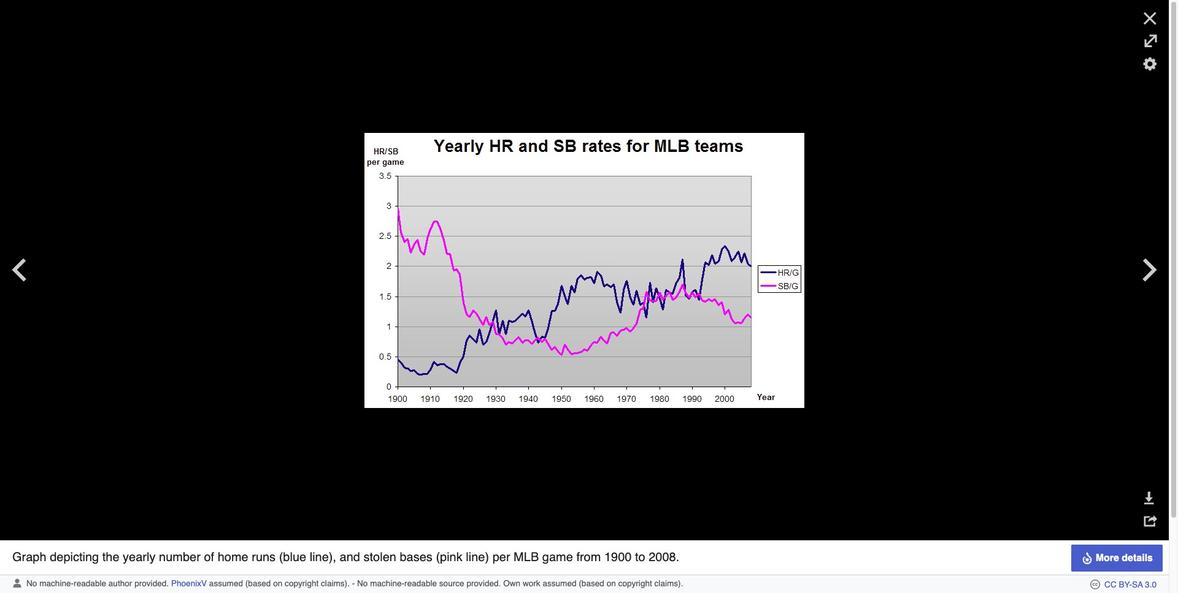 Task type: locate. For each thing, give the bounding box(es) containing it.
on
[[273, 580, 282, 589], [607, 580, 616, 589]]

0 horizontal spatial claims).
[[321, 580, 350, 589]]

assumed down home
[[209, 580, 243, 589]]

on down 1900
[[607, 580, 616, 589]]

1 no from the left
[[26, 580, 37, 589]]

1 horizontal spatial claims).
[[654, 580, 683, 589]]

undefined image
[[364, 133, 804, 408]]

claims). left -
[[321, 580, 350, 589]]

cc by-sa 3.0
[[1105, 581, 1157, 590]]

2 copyright from the left
[[618, 580, 652, 589]]

claims).
[[321, 580, 350, 589], [654, 580, 683, 589]]

1 horizontal spatial no
[[357, 580, 368, 589]]

1 assumed from the left
[[209, 580, 243, 589]]

claims). down 2008.
[[654, 580, 683, 589]]

1 horizontal spatial on
[[607, 580, 616, 589]]

provided. down line)
[[467, 580, 501, 589]]

no
[[26, 580, 37, 589], [357, 580, 368, 589]]

cc
[[1105, 581, 1117, 590]]

0 horizontal spatial on
[[273, 580, 282, 589]]

2008.
[[649, 551, 679, 565]]

0 horizontal spatial readable
[[74, 580, 106, 589]]

game
[[542, 551, 573, 565]]

copyright down (blue
[[285, 580, 319, 589]]

readable left author
[[74, 580, 106, 589]]

0 horizontal spatial provided.
[[134, 580, 169, 589]]

provided.
[[134, 580, 169, 589], [467, 580, 501, 589]]

more details
[[1096, 553, 1153, 565]]

machine- down stolen
[[370, 580, 404, 589]]

(based
[[245, 580, 271, 589], [579, 580, 604, 589]]

machine- down "depicting"
[[39, 580, 74, 589]]

readable
[[74, 580, 106, 589], [404, 580, 437, 589]]

0 horizontal spatial assumed
[[209, 580, 243, 589]]

provided. down yearly
[[134, 580, 169, 589]]

1 horizontal spatial (based
[[579, 580, 604, 589]]

author
[[108, 580, 132, 589]]

2 readable from the left
[[404, 580, 437, 589]]

assumed
[[209, 580, 243, 589], [543, 580, 577, 589]]

cc by-sa 3.0 link
[[1105, 581, 1157, 590]]

0 horizontal spatial no
[[26, 580, 37, 589]]

1 horizontal spatial provided.
[[467, 580, 501, 589]]

bases
[[400, 551, 432, 565]]

on down the 'runs'
[[273, 580, 282, 589]]

copyright
[[285, 580, 319, 589], [618, 580, 652, 589]]

home
[[218, 551, 248, 565]]

no down graph
[[26, 580, 37, 589]]

1 claims). from the left
[[321, 580, 350, 589]]

phoenixv link
[[171, 580, 207, 589]]

no right -
[[357, 580, 368, 589]]

1 horizontal spatial machine-
[[370, 580, 404, 589]]

0 horizontal spatial copyright
[[285, 580, 319, 589]]

0 horizontal spatial (based
[[245, 580, 271, 589]]

copyright down to
[[618, 580, 652, 589]]

(based down from
[[579, 580, 604, 589]]

1 readable from the left
[[74, 580, 106, 589]]

runs
[[252, 551, 276, 565]]

readable down bases
[[404, 580, 437, 589]]

per
[[493, 551, 510, 565]]

1 horizontal spatial copyright
[[618, 580, 652, 589]]

details
[[1122, 553, 1153, 565]]

phoenixv
[[171, 580, 207, 589]]

0 horizontal spatial machine-
[[39, 580, 74, 589]]

1 horizontal spatial readable
[[404, 580, 437, 589]]

2 (based from the left
[[579, 580, 604, 589]]

-
[[352, 580, 355, 589]]

2 machine- from the left
[[370, 580, 404, 589]]

depicting
[[50, 551, 99, 565]]

machine-
[[39, 580, 74, 589], [370, 580, 404, 589]]

assumed down 'game' on the bottom left of the page
[[543, 580, 577, 589]]

1 horizontal spatial assumed
[[543, 580, 577, 589]]

1900
[[604, 551, 632, 565]]

(based down the 'runs'
[[245, 580, 271, 589]]



Task type: describe. For each thing, give the bounding box(es) containing it.
1 machine- from the left
[[39, 580, 74, 589]]

1 provided. from the left
[[134, 580, 169, 589]]

by-
[[1119, 581, 1132, 590]]

more details link
[[1071, 545, 1163, 572]]

stolen
[[364, 551, 396, 565]]

1 on from the left
[[273, 580, 282, 589]]

mlb
[[514, 551, 539, 565]]

to
[[635, 551, 645, 565]]

(blue
[[279, 551, 306, 565]]

and
[[340, 551, 360, 565]]

(pink
[[436, 551, 463, 565]]

2 provided. from the left
[[467, 580, 501, 589]]

3.0
[[1145, 581, 1157, 590]]

source
[[439, 580, 464, 589]]

from
[[576, 551, 601, 565]]

sa
[[1132, 581, 1143, 590]]

2 claims). from the left
[[654, 580, 683, 589]]

2 no from the left
[[357, 580, 368, 589]]

line)
[[466, 551, 489, 565]]

line),
[[310, 551, 336, 565]]

the
[[102, 551, 119, 565]]

1 copyright from the left
[[285, 580, 319, 589]]

2 assumed from the left
[[543, 580, 577, 589]]

graph
[[12, 551, 46, 565]]

1 (based from the left
[[245, 580, 271, 589]]

of
[[204, 551, 214, 565]]

no machine-readable author provided. phoenixv assumed (based on copyright claims). - no machine-readable source provided. own work assumed (based on copyright claims).
[[26, 580, 683, 589]]

more
[[1096, 553, 1119, 565]]

work
[[523, 580, 540, 589]]

graph depicting the yearly number of home runs (blue line), and stolen bases (pink line) per mlb game from 1900 to 2008.
[[12, 551, 679, 565]]

number
[[159, 551, 201, 565]]

2 on from the left
[[607, 580, 616, 589]]

yearly
[[123, 551, 156, 565]]

own
[[503, 580, 520, 589]]



Task type: vqa. For each thing, say whether or not it's contained in the screenshot.
claims).
yes



